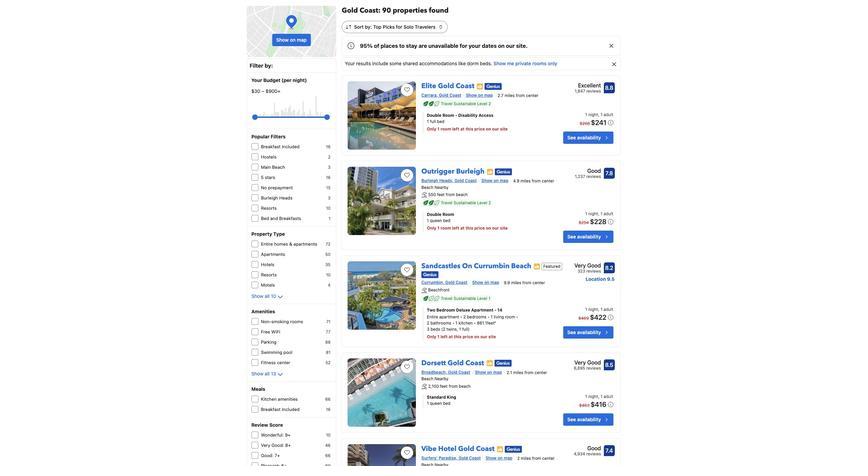 Task type: locate. For each thing, give the bounding box(es) containing it.
at down 'disability'
[[460, 126, 465, 132]]

very inside very good 323 reviews
[[574, 263, 586, 269]]

1 included from the top
[[282, 144, 300, 149]]

your for your results include some shared accommodations like dorm beds. show me private rooms only
[[345, 61, 355, 66]]

1 sustainable from the top
[[454, 101, 476, 106]]

dorm
[[467, 61, 479, 66]]

3 , from the top
[[598, 307, 599, 312]]

hostels
[[261, 154, 277, 160]]

2 sustainable from the top
[[454, 200, 476, 205]]

1 vertical spatial travel sustainable level 2
[[441, 200, 491, 205]]

1 , from the top
[[598, 112, 599, 117]]

3 good from the top
[[587, 360, 601, 366]]

very good element for 8.5
[[574, 358, 601, 367]]

availability down $469
[[577, 329, 601, 335]]

4 1 night , 1 adult from the top
[[585, 394, 613, 399]]

genius discounts available at this property. image
[[485, 83, 502, 90], [485, 83, 502, 90], [495, 168, 512, 175], [495, 168, 512, 175], [421, 272, 439, 278], [421, 272, 439, 278], [494, 360, 512, 367], [494, 360, 512, 367], [505, 446, 522, 453], [505, 446, 522, 453]]

1 vertical spatial all
[[265, 371, 270, 377]]

scored 7.4 element
[[604, 445, 615, 456]]

1 travel sustainable level 2 from the top
[[441, 101, 491, 106]]

very inside very good 6,895 reviews
[[574, 360, 586, 366]]

outrigger burleigh image
[[348, 167, 416, 235]]

2 vertical spatial travel
[[441, 296, 453, 301]]

2 travel from the top
[[441, 200, 453, 205]]

this down twins,
[[454, 334, 462, 339]]

, for outrigger burleigh
[[598, 211, 599, 216]]

0 vertical spatial travel
[[441, 101, 453, 106]]

reviews
[[586, 89, 601, 94], [586, 174, 601, 179], [586, 269, 601, 274], [586, 366, 601, 371], [586, 452, 601, 457]]

adult up $228
[[604, 211, 613, 216]]

1 see availability link from the top
[[563, 132, 613, 144]]

2 all from the top
[[265, 371, 270, 377]]

see availability down $254
[[567, 234, 601, 240]]

entire down property type
[[261, 241, 273, 247]]

rooms left only
[[532, 61, 547, 66]]

1 horizontal spatial for
[[460, 43, 467, 49]]

• right living on the right bottom of the page
[[516, 314, 518, 320]]

this property is part of our preferred partner program. it's committed to providing excellent service and good value. it'll pay us a higher commission if you make a booking. image for sandcastles on currumbin beach
[[533, 263, 540, 270]]

reviews for elite gold coast
[[586, 89, 601, 94]]

0 vertical spatial nearby
[[435, 185, 449, 190]]

center for 2.1 miles from center beach nearby
[[535, 370, 547, 375]]

popular filters
[[251, 134, 286, 139]]

only inside the double room 1 queen bed only 1 room left at this price on our site
[[427, 226, 436, 231]]

1 vertical spatial breakfast included
[[261, 407, 300, 412]]

show all 10
[[251, 293, 276, 299]]

standard
[[427, 395, 446, 400]]

nearby inside "4.9 miles from center beach nearby"
[[435, 185, 449, 190]]

3 availability from the top
[[577, 329, 601, 335]]

feet for outrigger
[[437, 192, 445, 197]]

room right living on the right bottom of the page
[[505, 314, 515, 320]]

room for burleigh
[[443, 212, 454, 217]]

1 see availability from the top
[[567, 135, 601, 140]]

gold down elite gold coast
[[439, 93, 448, 98]]

at down twins,
[[449, 334, 453, 339]]

0 vertical spatial travel sustainable level 2
[[441, 101, 491, 106]]

1 only from the top
[[427, 126, 436, 132]]

include
[[372, 61, 388, 66]]

bed inside double room - disability access 1 full bed only 1 room left at this price on our site
[[437, 119, 444, 124]]

gold up surfers' paradise, gold coast
[[458, 444, 474, 454]]

1 vertical spatial good element
[[574, 444, 601, 453]]

show inside dropdown button
[[251, 293, 264, 299]]

excellent 1,847 reviews
[[575, 82, 601, 94]]

night up $241
[[588, 112, 598, 117]]

2 level from the top
[[477, 200, 487, 205]]

broadbeach,
[[421, 370, 447, 375]]

double inside the double room 1 queen bed only 1 room left at this price on our site
[[427, 212, 441, 217]]

- left '14'
[[495, 308, 497, 313]]

0 vertical spatial -
[[455, 113, 457, 118]]

room inside double room - disability access 1 full bed only 1 room left at this price on our site
[[443, 113, 454, 118]]

our
[[506, 43, 515, 49], [492, 126, 499, 132], [492, 226, 499, 231], [480, 334, 487, 339]]

0 vertical spatial for
[[396, 24, 402, 30]]

1 horizontal spatial entire
[[427, 314, 438, 320]]

two
[[427, 308, 435, 313]]

3 see availability link from the top
[[563, 326, 613, 339]]

50
[[325, 252, 331, 257]]

2 night from the top
[[588, 211, 598, 216]]

double up full on the top
[[427, 113, 441, 118]]

carrara,
[[421, 93, 438, 98]]

0 vertical spatial this
[[466, 126, 473, 132]]

left down double room link
[[452, 226, 459, 231]]

3 reviews from the top
[[586, 269, 601, 274]]

0 vertical spatial left
[[452, 126, 459, 132]]

availability down $254
[[577, 234, 601, 240]]

see availability
[[567, 135, 601, 140], [567, 234, 601, 240], [567, 329, 601, 335], [567, 417, 601, 422]]

(per
[[282, 77, 292, 83]]

very good 323 reviews
[[574, 263, 601, 274]]

filter by:
[[250, 63, 273, 69]]

$228
[[590, 218, 607, 226]]

1 vertical spatial this
[[466, 226, 473, 231]]

81
[[326, 350, 331, 355]]

0 vertical spatial beach
[[456, 192, 468, 197]]

reviews for vibe hotel gold coast
[[586, 452, 601, 457]]

8.8
[[605, 85, 613, 91]]

miles for 2.1
[[513, 370, 523, 375]]

2 double from the top
[[427, 212, 441, 217]]

good: left 8+
[[272, 443, 284, 448]]

1 vertical spatial level
[[477, 200, 487, 205]]

availability for elite gold coast
[[577, 135, 601, 140]]

only inside double room - disability access 1 full bed only 1 room left at this price on our site
[[427, 126, 436, 132]]

13
[[271, 371, 276, 377]]

2 vertical spatial only
[[427, 334, 436, 339]]

entire down two
[[427, 314, 438, 320]]

2 vertical spatial price
[[463, 334, 473, 339]]

double for outrigger
[[427, 212, 441, 217]]

2 vertical spatial level
[[477, 296, 487, 301]]

0 vertical spatial at
[[460, 126, 465, 132]]

beach down 2.1 miles from center beach nearby
[[459, 384, 471, 389]]

0 horizontal spatial your
[[251, 77, 262, 83]]

double for elite
[[427, 113, 441, 118]]

1 vertical spatial resorts
[[261, 272, 277, 278]]

only down beds
[[427, 334, 436, 339]]

this property is part of our preferred partner program. it's committed to providing excellent service and good value. it'll pay us a higher commission if you make a booking. image
[[477, 83, 483, 90], [477, 83, 483, 90], [487, 168, 493, 175], [486, 360, 493, 367], [486, 360, 493, 367]]

2 vertical spatial sustainable
[[454, 296, 476, 301]]

0 vertical spatial 66
[[325, 397, 331, 402]]

0 vertical spatial 16
[[326, 144, 331, 149]]

this property is part of our preferred partner program. it's committed to providing excellent service and good value. it'll pay us a higher commission if you make a booking. image
[[487, 168, 493, 175], [533, 263, 540, 270], [533, 263, 540, 270], [497, 446, 504, 453], [497, 446, 504, 453]]

included down amenities
[[282, 407, 300, 412]]

1 travel from the top
[[441, 101, 453, 106]]

2 availability from the top
[[577, 234, 601, 240]]

level for burleigh
[[477, 200, 487, 205]]

miles inside "4.9 miles from center beach nearby"
[[521, 178, 531, 184]]

1 vertical spatial for
[[460, 43, 467, 49]]

gold up broadbeach, gold coast
[[448, 358, 464, 368]]

very
[[574, 263, 586, 269], [574, 360, 586, 366], [261, 443, 270, 448]]

2 vertical spatial site
[[488, 334, 496, 339]]

smoking
[[271, 319, 289, 324]]

review
[[251, 422, 268, 428]]

2 vertical spatial 16
[[326, 407, 331, 412]]

apartment
[[471, 308, 493, 313]]

2 adult from the top
[[604, 211, 613, 216]]

very good element up location
[[574, 262, 601, 270]]

beach down burleigh heads, gold coast
[[456, 192, 468, 197]]

for left solo
[[396, 24, 402, 30]]

1 vertical spatial only
[[427, 226, 436, 231]]

1 vertical spatial good:
[[261, 453, 273, 458]]

0 horizontal spatial entire
[[261, 241, 273, 247]]

property
[[251, 231, 272, 237]]

5 stars
[[261, 175, 275, 180]]

46
[[325, 443, 331, 448]]

0 vertical spatial feet
[[437, 192, 445, 197]]

good inside good 4,934 reviews
[[587, 445, 601, 452]]

1 vertical spatial room
[[441, 226, 451, 231]]

3 16 from the top
[[326, 407, 331, 412]]

1 vertical spatial at
[[460, 226, 465, 231]]

miles inside 2.1 miles from center beach nearby
[[513, 370, 523, 375]]

score
[[269, 422, 283, 428]]

0 vertical spatial room
[[443, 113, 454, 118]]

3 1 night , 1 adult from the top
[[585, 307, 613, 312]]

living
[[494, 314, 504, 320]]

0 vertical spatial double
[[427, 113, 441, 118]]

1 1 night , 1 adult from the top
[[585, 112, 613, 117]]

from inside "4.9 miles from center beach nearby"
[[532, 178, 541, 184]]

from for 2.7
[[516, 93, 525, 98]]

3 travel from the top
[[441, 296, 453, 301]]

4 reviews from the top
[[586, 366, 601, 371]]

price down double room link
[[474, 226, 485, 231]]

1 vertical spatial nearby
[[435, 377, 449, 382]]

3 for main beach
[[328, 165, 331, 170]]

, up $422
[[598, 307, 599, 312]]

4 good from the top
[[587, 445, 601, 452]]

good 4,934 reviews
[[574, 445, 601, 457]]

room inside two bedroom deluxe apartment - 14 entire apartment • 2 bedrooms • 1 living room • 2 bathrooms • 1 kitchen • 861.1feet² 3 beds (2 twins, 1 full) only 1 left at this price on our site
[[505, 314, 515, 320]]

this down 'disability'
[[466, 126, 473, 132]]

good element left 7.4
[[574, 444, 601, 453]]

rooms right smoking
[[290, 319, 303, 324]]

this property is part of our preferred partner program. it's committed to providing excellent service and good value. it'll pay us a higher commission if you make a booking. image for elite gold coast
[[477, 83, 483, 90]]

1 night , 1 adult for dorsett gold coast
[[585, 394, 613, 399]]

bed inside 'standard king 1 queen bed'
[[443, 401, 451, 406]]

dorsett gold coast
[[421, 358, 484, 368]]

bed for outrigger
[[443, 218, 451, 223]]

1 night , 1 adult up $416 at the bottom right of the page
[[585, 394, 613, 399]]

good inside good 1,237 reviews
[[587, 168, 601, 174]]

breakfast down popular filters
[[261, 144, 281, 149]]

3 level from the top
[[477, 296, 487, 301]]

1 resorts from the top
[[261, 205, 277, 211]]

center for 2 miles from center
[[542, 456, 555, 461]]

2 vertical spatial at
[[449, 334, 453, 339]]

1 16 from the top
[[326, 144, 331, 149]]

heads
[[279, 195, 293, 201]]

no prepayment
[[261, 185, 293, 190]]

1 see from the top
[[567, 135, 576, 140]]

1 vertical spatial rooms
[[290, 319, 303, 324]]

sandcastles on currumbin beach image
[[348, 262, 416, 330]]

included down the filters
[[282, 144, 300, 149]]

at down double room link
[[460, 226, 465, 231]]

1 vertical spatial 16
[[326, 175, 331, 180]]

1 reviews from the top
[[586, 89, 601, 94]]

71
[[326, 319, 331, 324]]

feet right 2,100
[[440, 384, 448, 389]]

4 see availability from the top
[[567, 417, 601, 422]]

• up 861.1feet²
[[488, 314, 490, 320]]

2 see availability from the top
[[567, 234, 601, 240]]

4 availability from the top
[[577, 417, 601, 422]]

1 vertical spatial beach
[[459, 384, 471, 389]]

nearby inside 2.1 miles from center beach nearby
[[435, 377, 449, 382]]

outrigger burleigh
[[421, 167, 485, 176]]

77
[[326, 330, 331, 335]]

sustainable up the double room 1 queen bed only 1 room left at this price on our site
[[454, 200, 476, 205]]

88
[[325, 340, 331, 345]]

at
[[460, 126, 465, 132], [460, 226, 465, 231], [449, 334, 453, 339]]

breakfast
[[261, 144, 281, 149], [261, 407, 281, 412]]

gold down the vibe hotel gold coast
[[459, 456, 468, 461]]

motels
[[261, 282, 275, 288]]

1 vertical spatial -
[[495, 308, 497, 313]]

excellent
[[578, 82, 601, 89]]

map for currumbin, gold coast
[[491, 280, 499, 285]]

price inside double room - disability access 1 full bed only 1 room left at this price on our site
[[474, 126, 485, 132]]

your
[[469, 43, 481, 49]]

swimming pool
[[261, 350, 292, 355]]

16
[[326, 144, 331, 149], [326, 175, 331, 180], [326, 407, 331, 412]]

show inside dropdown button
[[251, 371, 264, 377]]

queen for dorsett
[[430, 401, 442, 406]]

1 vertical spatial by:
[[265, 63, 273, 69]]

burleigh up "4.9 miles from center beach nearby"
[[456, 167, 485, 176]]

0 horizontal spatial -
[[455, 113, 457, 118]]

queen inside the double room 1 queen bed only 1 room left at this price on our site
[[430, 218, 442, 223]]

scored 7.8 element
[[604, 168, 615, 179]]

7.8
[[606, 170, 613, 176]]

this property is part of our preferred partner program. it's committed to providing excellent service and good value. it'll pay us a higher commission if you make a booking. image for outrigger burleigh
[[487, 168, 493, 175]]

7.4
[[606, 448, 613, 454]]

8.5
[[605, 362, 613, 368]]

beach right main
[[272, 164, 285, 170]]

1 adult from the top
[[604, 112, 613, 117]]

price down double room - disability access link on the top
[[474, 126, 485, 132]]

adult up $241
[[604, 112, 613, 117]]

travel down carrara, gold coast
[[441, 101, 453, 106]]

properties
[[393, 6, 427, 15]]

scored 8.5 element
[[604, 360, 615, 370]]

our down double room link
[[492, 226, 499, 231]]

apartments
[[294, 241, 317, 247]]

$30 – $900+
[[251, 88, 280, 94]]

site down double room - disability access link on the top
[[500, 126, 508, 132]]

group
[[255, 112, 327, 123]]

0 vertical spatial good:
[[272, 443, 284, 448]]

coast
[[456, 81, 474, 91], [450, 93, 461, 98], [465, 178, 477, 183], [456, 280, 468, 285], [466, 358, 484, 368], [459, 370, 470, 375], [476, 444, 495, 454], [469, 456, 481, 461]]

see availability for elite gold coast
[[567, 135, 601, 140]]

1 queen from the top
[[430, 218, 442, 223]]

0 horizontal spatial rooms
[[290, 319, 303, 324]]

good element
[[575, 167, 601, 175], [574, 444, 601, 453]]

very good element left 8.5
[[574, 358, 601, 367]]

only down full on the top
[[427, 126, 436, 132]]

0 vertical spatial breakfast
[[261, 144, 281, 149]]

1 vertical spatial breakfast
[[261, 407, 281, 412]]

very up good: 7+
[[261, 443, 270, 448]]

center right 2.7
[[526, 93, 538, 98]]

0 vertical spatial resorts
[[261, 205, 277, 211]]

beach for burleigh
[[456, 192, 468, 197]]

1 vertical spatial burleigh
[[421, 178, 438, 183]]

night up $422
[[588, 307, 598, 312]]

elite gold coast image
[[348, 81, 416, 150]]

very left 8.5
[[574, 360, 586, 366]]

1 vertical spatial queen
[[430, 401, 442, 406]]

popular
[[251, 134, 270, 139]]

, up $416 at the bottom right of the page
[[598, 394, 599, 399]]

sustainable for on
[[454, 296, 476, 301]]

0 vertical spatial included
[[282, 144, 300, 149]]

3 night from the top
[[588, 307, 598, 312]]

travel for elite
[[441, 101, 453, 106]]

good left 7.4
[[587, 445, 601, 452]]

very good element
[[574, 262, 601, 270], [574, 358, 601, 367]]

5 reviews from the top
[[586, 452, 601, 457]]

for left 'your'
[[460, 43, 467, 49]]

level up double room link
[[477, 200, 487, 205]]

currumbin
[[474, 262, 510, 271]]

1 vertical spatial site
[[500, 226, 508, 231]]

gold up beachfront
[[445, 280, 455, 285]]

reviews up location
[[586, 269, 601, 274]]

see availability down $469
[[567, 329, 601, 335]]

travel down 550 feet from beach
[[441, 200, 453, 205]]

see for elite gold coast
[[567, 135, 576, 140]]

gold coast: 90 properties found
[[342, 6, 449, 15]]

2 resorts from the top
[[261, 272, 277, 278]]

2 queen from the top
[[430, 401, 442, 406]]

1 vertical spatial very good element
[[574, 358, 601, 367]]

3 see from the top
[[567, 329, 576, 335]]

2 vertical spatial bed
[[443, 401, 451, 406]]

good element left scored 7.8 element
[[575, 167, 601, 175]]

reviews inside the excellent 1,847 reviews
[[586, 89, 601, 94]]

reviews inside good 4,934 reviews
[[586, 452, 601, 457]]

homes
[[274, 241, 288, 247]]

miles for 2.7
[[505, 93, 515, 98]]

0 vertical spatial site
[[500, 126, 508, 132]]

1 vertical spatial entire
[[427, 314, 438, 320]]

room inside the double room 1 queen bed only 1 room left at this price on our site
[[441, 226, 451, 231]]

this property is part of our preferred partner program. it's committed to providing excellent service and good value. it'll pay us a higher commission if you make a booking. image for vibe hotel gold coast
[[497, 446, 504, 453]]

availability down $268
[[577, 135, 601, 140]]

this inside double room - disability access 1 full bed only 1 room left at this price on our site
[[466, 126, 473, 132]]

1 night , 1 adult for sandcastles on currumbin beach
[[585, 307, 613, 312]]

4 night from the top
[[588, 394, 598, 399]]

see availability link down $463
[[563, 414, 613, 426]]

our inside double room - disability access 1 full bed only 1 room left at this price on our site
[[492, 126, 499, 132]]

1 vertical spatial 3
[[328, 196, 331, 201]]

nearby
[[435, 185, 449, 190], [435, 377, 449, 382]]

1 room from the top
[[443, 113, 454, 118]]

left down 'disability'
[[452, 126, 459, 132]]

1 vertical spatial sustainable
[[454, 200, 476, 205]]

0 vertical spatial very
[[574, 263, 586, 269]]

3 see availability from the top
[[567, 329, 601, 335]]

double inside double room - disability access 1 full bed only 1 room left at this price on our site
[[427, 113, 441, 118]]

on inside button
[[290, 37, 296, 43]]

queen
[[430, 218, 442, 223], [430, 401, 442, 406]]

see for outrigger burleigh
[[567, 234, 576, 240]]

2 travel sustainable level 2 from the top
[[441, 200, 491, 205]]

price inside two bedroom deluxe apartment - 14 entire apartment • 2 bedrooms • 1 living room • 2 bathrooms • 1 kitchen • 861.1feet² 3 beds (2 twins, 1 full) only 1 left at this price on our site
[[463, 334, 473, 339]]

3 up 15
[[328, 165, 331, 170]]

scored 8.2 element
[[604, 263, 615, 274]]

at inside two bedroom deluxe apartment - 14 entire apartment • 2 bedrooms • 1 living room • 2 bathrooms • 1 kitchen • 861.1feet² 3 beds (2 twins, 1 full) only 1 left at this price on our site
[[449, 334, 453, 339]]

0 vertical spatial by:
[[365, 24, 372, 30]]

4 adult from the top
[[604, 394, 613, 399]]

miles for 4.9
[[521, 178, 531, 184]]

3 left beds
[[427, 327, 430, 332]]

see availability down $463
[[567, 417, 601, 422]]

4 , from the top
[[598, 394, 599, 399]]

1 vertical spatial 66
[[325, 453, 331, 458]]

very for 8.5
[[574, 360, 586, 366]]

1 vertical spatial bed
[[443, 218, 451, 223]]

4 see availability link from the top
[[563, 414, 613, 426]]

all inside dropdown button
[[265, 293, 270, 299]]

good left 8.5
[[587, 360, 601, 366]]

1 night , 1 adult
[[585, 112, 613, 117], [585, 211, 613, 216], [585, 307, 613, 312], [585, 394, 613, 399]]

2 room from the top
[[443, 212, 454, 217]]

0 vertical spatial your
[[345, 61, 355, 66]]

travel sustainable level 2 up 'disability'
[[441, 101, 491, 106]]

1 breakfast included from the top
[[261, 144, 300, 149]]

3 inside two bedroom deluxe apartment - 14 entire apartment • 2 bedrooms • 1 living room • 2 bathrooms • 1 kitchen • 861.1feet² 3 beds (2 twins, 1 full) only 1 left at this price on our site
[[427, 327, 430, 332]]

1 horizontal spatial your
[[345, 61, 355, 66]]

map for broadbeach, gold coast
[[493, 370, 502, 375]]

center left the 4,934
[[542, 456, 555, 461]]

double
[[427, 113, 441, 118], [427, 212, 441, 217]]

2 reviews from the top
[[586, 174, 601, 179]]

this inside two bedroom deluxe apartment - 14 entire apartment • 2 bedrooms • 1 living room • 2 bathrooms • 1 kitchen • 861.1feet² 3 beds (2 twins, 1 full) only 1 left at this price on our site
[[454, 334, 462, 339]]

2 see availability link from the top
[[563, 231, 613, 243]]

all down the motels
[[265, 293, 270, 299]]

beach inside 2.1 miles from center beach nearby
[[421, 377, 433, 382]]

heads,
[[439, 178, 454, 183]]

show on map inside button
[[276, 37, 307, 43]]

0 vertical spatial only
[[427, 126, 436, 132]]

only down 550 at the top of the page
[[427, 226, 436, 231]]

site.
[[516, 43, 528, 49]]

gold down dorsett gold coast
[[448, 370, 457, 375]]

good:
[[272, 443, 284, 448], [261, 453, 273, 458]]

2 vertical spatial burleigh
[[261, 195, 278, 201]]

1 vertical spatial feet
[[440, 384, 448, 389]]

1 double from the top
[[427, 113, 441, 118]]

adult up $416 at the bottom right of the page
[[604, 394, 613, 399]]

$416
[[591, 401, 607, 408]]

1 horizontal spatial burleigh
[[421, 178, 438, 183]]

price
[[474, 126, 485, 132], [474, 226, 485, 231], [463, 334, 473, 339]]

your for your budget (per night)
[[251, 77, 262, 83]]

reviews inside very good 323 reviews
[[586, 269, 601, 274]]

2 vertical spatial 3
[[427, 327, 430, 332]]

2,100 feet from beach
[[428, 384, 471, 389]]

2 included from the top
[[282, 407, 300, 412]]

9.9
[[504, 280, 510, 286]]

dorsett gold coast image
[[348, 358, 416, 427]]

0 vertical spatial breakfast included
[[261, 144, 300, 149]]

15
[[326, 185, 331, 190]]

vibe hotel gold coast link
[[421, 442, 495, 454]]

2 vertical spatial left
[[441, 334, 448, 339]]

see availability link for dorsett gold coast
[[563, 414, 613, 426]]

good right 1,237
[[587, 168, 601, 174]]

room left 'disability'
[[443, 113, 454, 118]]

95%
[[360, 43, 373, 49]]

night for outrigger burleigh
[[588, 211, 598, 216]]

4 see from the top
[[567, 417, 576, 422]]

6,895
[[574, 366, 585, 371]]

2 vertical spatial room
[[505, 314, 515, 320]]

1 vertical spatial room
[[443, 212, 454, 217]]

feet right 550 at the top of the page
[[437, 192, 445, 197]]

0 vertical spatial all
[[265, 293, 270, 299]]

our down access on the right top of page
[[492, 126, 499, 132]]

reviews inside very good 6,895 reviews
[[586, 366, 601, 371]]

2 1 night , 1 adult from the top
[[585, 211, 613, 216]]

0 vertical spatial room
[[441, 126, 451, 132]]

hotel
[[438, 444, 457, 454]]

swimming
[[261, 350, 282, 355]]

search results updated. gold coast: 90 properties found. element
[[342, 6, 621, 15]]

see availability link
[[563, 132, 613, 144], [563, 231, 613, 243], [563, 326, 613, 339], [563, 414, 613, 426]]

site down 861.1feet²
[[488, 334, 496, 339]]

1 night , 1 adult up $228
[[585, 211, 613, 216]]

1 vertical spatial left
[[452, 226, 459, 231]]

, for dorsett gold coast
[[598, 394, 599, 399]]

from for 9.9
[[523, 280, 531, 286]]

for
[[396, 24, 402, 30], [460, 43, 467, 49]]

2 , from the top
[[598, 211, 599, 216]]

left inside double room - disability access 1 full bed only 1 room left at this price on our site
[[452, 126, 459, 132]]

2 good from the top
[[587, 263, 601, 269]]

very up location
[[574, 263, 586, 269]]

our inside two bedroom deluxe apartment - 14 entire apartment • 2 bedrooms • 1 living room • 2 bathrooms • 1 kitchen • 861.1feet² 3 beds (2 twins, 1 full) only 1 left at this price on our site
[[480, 334, 487, 339]]

1 night , 1 adult up $241
[[585, 112, 613, 117]]

nearby down broadbeach, gold coast
[[435, 377, 449, 382]]

9.5
[[607, 276, 615, 282]]

,
[[598, 112, 599, 117], [598, 211, 599, 216], [598, 307, 599, 312], [598, 394, 599, 399]]

1 horizontal spatial -
[[495, 308, 497, 313]]

standard king 1 queen bed
[[427, 395, 456, 406]]

3 only from the top
[[427, 334, 436, 339]]

1 vertical spatial your
[[251, 77, 262, 83]]

center right 2.1
[[535, 370, 547, 375]]

1 all from the top
[[265, 293, 270, 299]]

, for sandcastles on currumbin beach
[[598, 307, 599, 312]]

2 vertical spatial this
[[454, 334, 462, 339]]

2 see from the top
[[567, 234, 576, 240]]

0 vertical spatial entire
[[261, 241, 273, 247]]

1 night from the top
[[588, 112, 598, 117]]

1 vertical spatial double
[[427, 212, 441, 217]]

1 vertical spatial included
[[282, 407, 300, 412]]

3 adult from the top
[[604, 307, 613, 312]]

show on map for surfers' paradise, gold coast
[[486, 456, 513, 461]]

0 vertical spatial 3
[[328, 165, 331, 170]]

0 vertical spatial bed
[[437, 119, 444, 124]]

1 good from the top
[[587, 168, 601, 174]]

by: for filter
[[265, 63, 273, 69]]

0 vertical spatial rooms
[[532, 61, 547, 66]]

from inside 2.1 miles from center beach nearby
[[525, 370, 534, 375]]

0 horizontal spatial by:
[[265, 63, 273, 69]]

by: right filter
[[265, 63, 273, 69]]

2 horizontal spatial burleigh
[[456, 167, 485, 176]]

level for gold
[[477, 101, 487, 106]]

center inside 2.1 miles from center beach nearby
[[535, 370, 547, 375]]

1 vertical spatial very
[[574, 360, 586, 366]]

0 vertical spatial level
[[477, 101, 487, 106]]

non-smoking rooms
[[261, 319, 303, 324]]

reviews right 6,895
[[586, 366, 601, 371]]

queen inside 'standard king 1 queen bed'
[[430, 401, 442, 406]]

full)
[[462, 327, 470, 332]]

room down carrara, gold coast
[[441, 126, 451, 132]]

queen down standard
[[430, 401, 442, 406]]

resorts up bed
[[261, 205, 277, 211]]

breakfast included down the filters
[[261, 144, 300, 149]]

free wifi
[[261, 329, 280, 335]]

1 horizontal spatial rooms
[[532, 61, 547, 66]]

1 66 from the top
[[325, 397, 331, 402]]

2 16 from the top
[[326, 175, 331, 180]]

1 night , 1 adult up $422
[[585, 307, 613, 312]]

2 only from the top
[[427, 226, 436, 231]]

room down 550 feet from beach
[[441, 226, 451, 231]]

2 nearby from the top
[[435, 377, 449, 382]]

travel sustainable level 2 for gold
[[441, 101, 491, 106]]

3 sustainable from the top
[[454, 296, 476, 301]]

night for sandcastles on currumbin beach
[[588, 307, 598, 312]]

see availability for sandcastles on currumbin beach
[[567, 329, 601, 335]]

10 down "35"
[[326, 272, 331, 278]]

0 vertical spatial sustainable
[[454, 101, 476, 106]]

room inside the double room 1 queen bed only 1 room left at this price on our site
[[443, 212, 454, 217]]

1 availability from the top
[[577, 135, 601, 140]]

bed inside the double room 1 queen bed only 1 room left at this price on our site
[[443, 218, 451, 223]]

0 vertical spatial queen
[[430, 218, 442, 223]]

reviews inside good 1,237 reviews
[[586, 174, 601, 179]]

1 level from the top
[[477, 101, 487, 106]]

center inside "4.9 miles from center beach nearby"
[[542, 178, 554, 184]]

2 66 from the top
[[325, 453, 331, 458]]

location
[[586, 276, 606, 282]]

entire homes & apartments
[[261, 241, 317, 247]]

66 for good: 7+
[[325, 453, 331, 458]]

center for 4.9 miles from center beach nearby
[[542, 178, 554, 184]]

1 nearby from the top
[[435, 185, 449, 190]]

all inside dropdown button
[[265, 371, 270, 377]]

travel sustainable level 1
[[441, 296, 490, 301]]

center down pool at bottom
[[277, 360, 290, 365]]

1 horizontal spatial by:
[[365, 24, 372, 30]]

sustainable for burleigh
[[454, 200, 476, 205]]

burleigh down no
[[261, 195, 278, 201]]

travel down beachfront
[[441, 296, 453, 301]]

1 night , 1 adult for elite gold coast
[[585, 112, 613, 117]]

0 vertical spatial price
[[474, 126, 485, 132]]

1 vertical spatial travel
[[441, 200, 453, 205]]

level up double room - disability access link on the top
[[477, 101, 487, 106]]

all
[[265, 293, 270, 299], [265, 371, 270, 377]]

availability down $463
[[577, 417, 601, 422]]



Task type: vqa. For each thing, say whether or not it's contained in the screenshot.


Task type: describe. For each thing, give the bounding box(es) containing it.
left inside two bedroom deluxe apartment - 14 entire apartment • 2 bedrooms • 1 living room • 2 bathrooms • 1 kitchen • 861.1feet² 3 beds (2 twins, 1 full) only 1 left at this price on our site
[[441, 334, 448, 339]]

beach inside "4.9 miles from center beach nearby"
[[421, 185, 433, 190]]

see availability link for outrigger burleigh
[[563, 231, 613, 243]]

show on map button
[[272, 34, 311, 46]]

5
[[261, 175, 264, 180]]

from for 2,100
[[449, 384, 458, 389]]

at inside double room - disability access 1 full bed only 1 room left at this price on our site
[[460, 126, 465, 132]]

adult for dorsett gold coast
[[604, 394, 613, 399]]

2.7 miles from center
[[498, 93, 538, 98]]

66 for kitchen amenities
[[325, 397, 331, 402]]

excellent element
[[575, 81, 601, 90]]

good element for outrigger burleigh
[[575, 167, 601, 175]]

budget
[[263, 77, 280, 83]]

this inside the double room 1 queen bed only 1 room left at this price on our site
[[466, 226, 473, 231]]

type
[[273, 231, 285, 237]]

filter
[[250, 63, 263, 69]]

10 inside dropdown button
[[271, 293, 276, 299]]

standard king link
[[427, 394, 542, 401]]

elite gold coast link
[[421, 79, 474, 91]]

kitchen
[[261, 397, 277, 402]]

map for surfers' paradise, gold coast
[[504, 456, 513, 461]]

adult for sandcastles on currumbin beach
[[604, 307, 613, 312]]

dorsett
[[421, 358, 446, 368]]

show me private rooms only link
[[494, 61, 557, 66]]

show inside button
[[276, 37, 289, 43]]

surfers' paradise, gold coast
[[421, 456, 481, 461]]

access
[[479, 113, 494, 118]]

this property is part of our preferred partner program. it's committed to providing excellent service and good value. it'll pay us a higher commission if you make a booking. image for outrigger burleigh
[[487, 168, 493, 175]]

your budget (per night)
[[251, 77, 307, 83]]

very for 8.2
[[574, 263, 586, 269]]

- inside double room - disability access 1 full bed only 1 room left at this price on our site
[[455, 113, 457, 118]]

see availability link for elite gold coast
[[563, 132, 613, 144]]

miles for 2
[[521, 456, 531, 461]]

nearby for dorsett
[[435, 377, 449, 382]]

entire inside two bedroom deluxe apartment - 14 entire apartment • 2 bedrooms • 1 living room • 2 bathrooms • 1 kitchen • 861.1feet² 3 beds (2 twins, 1 full) only 1 left at this price on our site
[[427, 314, 438, 320]]

only
[[548, 61, 557, 66]]

filters
[[271, 134, 286, 139]]

3 for burleigh heads
[[328, 196, 331, 201]]

double room - disability access 1 full bed only 1 room left at this price on our site
[[427, 113, 508, 132]]

beach up 9.9 miles from center
[[511, 262, 531, 271]]

vibe hotel gold coast
[[421, 444, 495, 454]]

travel for sandcastles
[[441, 296, 453, 301]]

coast:
[[360, 6, 381, 15]]

bedroom
[[437, 308, 455, 313]]

bedrooms
[[467, 314, 487, 320]]

all for 10
[[265, 293, 270, 299]]

two bedroom deluxe apartment - 14 entire apartment • 2 bedrooms • 1 living room • 2 bathrooms • 1 kitchen • 861.1feet² 3 beds (2 twins, 1 full) only 1 left at this price on our site
[[427, 308, 518, 339]]

550 feet from beach
[[428, 192, 468, 197]]

adult for outrigger burleigh
[[604, 211, 613, 216]]

gold down outrigger burleigh
[[455, 178, 464, 183]]

by: for sort
[[365, 24, 372, 30]]

- inside two bedroom deluxe apartment - 14 entire apartment • 2 bedrooms • 1 living room • 2 bathrooms • 1 kitchen • 861.1feet² 3 beds (2 twins, 1 full) only 1 left at this price on our site
[[495, 308, 497, 313]]

show on map for burleigh heads, gold coast
[[482, 178, 508, 183]]

double room - disability access link
[[427, 112, 542, 119]]

show on map for currumbin, gold coast
[[472, 280, 499, 285]]

$422
[[590, 313, 607, 321]]

90
[[382, 6, 391, 15]]

shared
[[403, 61, 418, 66]]

on inside two bedroom deluxe apartment - 14 entire apartment • 2 bedrooms • 1 living room • 2 bathrooms • 1 kitchen • 861.1feet² 3 beds (2 twins, 1 full) only 1 left at this price on our site
[[474, 334, 479, 339]]

travel for outrigger
[[441, 200, 453, 205]]

8+
[[285, 443, 291, 448]]

2.1
[[507, 370, 512, 375]]

feet for dorsett
[[440, 384, 448, 389]]

very good element for 8.2
[[574, 262, 601, 270]]

me
[[507, 61, 514, 66]]

vibe
[[421, 444, 437, 454]]

1 breakfast from the top
[[261, 144, 281, 149]]

7+
[[275, 453, 280, 458]]

$469
[[579, 316, 589, 321]]

beds
[[431, 327, 440, 332]]

gold up sort on the top left
[[342, 6, 358, 15]]

2 vertical spatial very
[[261, 443, 270, 448]]

this property is part of our preferred partner program. it's committed to providing excellent service and good value. it'll pay us a higher commission if you make a booking. image for dorsett gold coast
[[486, 360, 493, 367]]

nearby for outrigger
[[435, 185, 449, 190]]

10 down 15
[[326, 206, 331, 211]]

on inside the double room 1 queen bed only 1 room left at this price on our site
[[486, 226, 491, 231]]

sort by: top picks for solo travelers
[[354, 24, 436, 30]]

unavailable
[[428, 43, 459, 49]]

show on map for broadbeach, gold coast
[[475, 370, 502, 375]]

level for on
[[477, 296, 487, 301]]

$241
[[591, 119, 607, 126]]

see availability for outrigger burleigh
[[567, 234, 601, 240]]

see for sandcastles on currumbin beach
[[567, 329, 576, 335]]

0 vertical spatial burleigh
[[456, 167, 485, 176]]

center for 9.9 miles from center
[[533, 280, 545, 286]]

amenities
[[278, 397, 298, 402]]

• down bedrooms
[[474, 321, 476, 326]]

results
[[356, 61, 371, 66]]

reviews for outrigger burleigh
[[586, 174, 601, 179]]

–
[[262, 88, 264, 94]]

site inside the double room 1 queen bed only 1 room left at this price on our site
[[500, 226, 508, 231]]

861.1feet²
[[477, 321, 496, 326]]

private
[[515, 61, 531, 66]]

on inside double room - disability access 1 full bed only 1 room left at this price on our site
[[486, 126, 491, 132]]

surfers'
[[421, 456, 438, 461]]

good 1,237 reviews
[[575, 168, 601, 179]]

good element for vibe hotel gold coast
[[574, 444, 601, 453]]

site inside two bedroom deluxe apartment - 14 entire apartment • 2 bedrooms • 1 living room • 2 bathrooms • 1 kitchen • 861.1feet² 3 beds (2 twins, 1 full) only 1 left at this price on our site
[[488, 334, 496, 339]]

, for elite gold coast
[[598, 112, 599, 117]]

disability
[[458, 113, 478, 118]]

price inside the double room 1 queen bed only 1 room left at this price on our site
[[474, 226, 485, 231]]

• up twins,
[[452, 321, 454, 326]]

(2
[[441, 327, 445, 332]]

on
[[462, 262, 472, 271]]

travel sustainable level 2 for burleigh
[[441, 200, 491, 205]]

good inside very good 6,895 reviews
[[587, 360, 601, 366]]

show all 13
[[251, 371, 276, 377]]

550
[[428, 192, 436, 197]]

from for 2
[[532, 456, 541, 461]]

hotels
[[261, 262, 274, 267]]

twins,
[[447, 327, 458, 332]]

map for burleigh heads, gold coast
[[500, 178, 508, 183]]

some
[[390, 61, 402, 66]]

bed for dorsett
[[443, 401, 451, 406]]

1 inside 'standard king 1 queen bed'
[[427, 401, 429, 406]]

bed and breakfasts
[[261, 216, 301, 221]]

non-
[[261, 319, 271, 324]]

miles for 9.9
[[511, 280, 521, 286]]

gold up carrara, gold coast
[[438, 81, 454, 91]]

stars
[[265, 175, 275, 180]]

our left site.
[[506, 43, 515, 49]]

sustainable for gold
[[454, 101, 476, 106]]

map for carrara, gold coast
[[484, 93, 493, 98]]

$254
[[579, 220, 589, 225]]

only inside two bedroom deluxe apartment - 14 entire apartment • 2 bedrooms • 1 living room • 2 bathrooms • 1 kitchen • 861.1feet² 3 beds (2 twins, 1 full) only 1 left at this price on our site
[[427, 334, 436, 339]]

2 breakfast included from the top
[[261, 407, 300, 412]]

burleigh for burleigh heads, gold coast
[[421, 178, 438, 183]]

9+
[[285, 432, 291, 438]]

good: 7+
[[261, 453, 280, 458]]

see availability for dorsett gold coast
[[567, 417, 601, 422]]

burleigh for burleigh heads
[[261, 195, 278, 201]]

queen for outrigger
[[430, 218, 442, 223]]

outrigger burleigh link
[[421, 164, 485, 176]]

left inside the double room 1 queen bed only 1 room left at this price on our site
[[452, 226, 459, 231]]

0 horizontal spatial for
[[396, 24, 402, 30]]

featured
[[543, 264, 561, 269]]

4
[[328, 283, 331, 288]]

availability for sandcastles on currumbin beach
[[577, 329, 601, 335]]

323
[[578, 269, 585, 274]]

deluxe
[[456, 308, 470, 313]]

map inside button
[[297, 37, 307, 43]]

dates
[[482, 43, 497, 49]]

location 9.5
[[586, 276, 615, 282]]

2 miles from center
[[517, 456, 555, 461]]

from for 550
[[446, 192, 455, 197]]

show all 10 button
[[251, 293, 284, 301]]

9.9 miles from center
[[504, 280, 545, 286]]

show all 13 button
[[251, 371, 284, 379]]

site inside double room - disability access 1 full bed only 1 room left at this price on our site
[[500, 126, 508, 132]]

10 up 46
[[326, 433, 331, 438]]

main beach
[[261, 164, 285, 170]]

scored 8.8 element
[[604, 82, 615, 93]]

availability for dorsett gold coast
[[577, 417, 601, 422]]

night for dorsett gold coast
[[588, 394, 598, 399]]

4,934
[[574, 452, 585, 457]]

availability for outrigger burleigh
[[577, 234, 601, 240]]

fitness
[[261, 360, 276, 365]]

our inside the double room 1 queen bed only 1 room left at this price on our site
[[492, 226, 499, 231]]

from for 2.1
[[525, 370, 534, 375]]

1,847
[[575, 89, 585, 94]]

like
[[458, 61, 466, 66]]

8.2
[[605, 265, 613, 271]]

from for 4.9
[[532, 178, 541, 184]]

14
[[498, 308, 502, 313]]

see availability link for sandcastles on currumbin beach
[[563, 326, 613, 339]]

2 breakfast from the top
[[261, 407, 281, 412]]

1 night , 1 adult for outrigger burleigh
[[585, 211, 613, 216]]

see for dorsett gold coast
[[567, 417, 576, 422]]

kitchen amenities
[[261, 397, 298, 402]]

show on map for carrara, gold coast
[[466, 93, 493, 98]]

fitness center
[[261, 360, 290, 365]]

good inside very good 323 reviews
[[587, 263, 601, 269]]

room for gold
[[443, 113, 454, 118]]

carrara, gold coast
[[421, 93, 461, 98]]

at inside the double room 1 queen bed only 1 room left at this price on our site
[[460, 226, 465, 231]]

35
[[325, 262, 331, 267]]

all for 13
[[265, 371, 270, 377]]

• down deluxe
[[460, 314, 462, 320]]

room inside double room - disability access 1 full bed only 1 room left at this price on our site
[[441, 126, 451, 132]]

95% of places to stay are unavailable for your dates on our site.
[[360, 43, 528, 49]]

night for elite gold coast
[[588, 112, 598, 117]]

adult for elite gold coast
[[604, 112, 613, 117]]

bathrooms
[[431, 321, 451, 326]]



